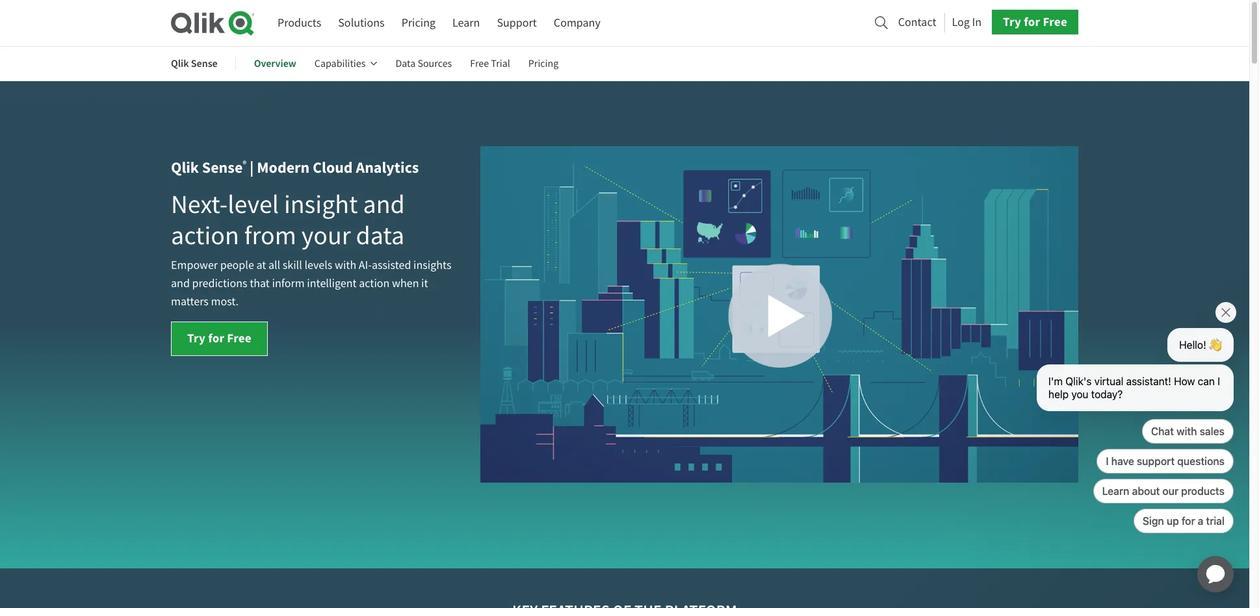 Task type: describe. For each thing, give the bounding box(es) containing it.
predictions
[[192, 276, 247, 291]]

data
[[356, 219, 405, 252]]

free for bottom try for free link
[[227, 330, 252, 347]]

qlik for qlik sense
[[171, 57, 189, 70]]

matters
[[171, 295, 209, 310]]

try for free for bottom try for free link
[[187, 330, 252, 347]]

1 vertical spatial pricing link
[[529, 48, 559, 79]]

with
[[335, 258, 356, 273]]

cloud
[[313, 157, 353, 178]]

try for free for rightmost try for free link
[[1003, 14, 1068, 30]]

1 vertical spatial free
[[470, 57, 489, 70]]

insights
[[414, 258, 452, 273]]

that
[[250, 276, 270, 291]]

levels
[[305, 258, 333, 273]]

it
[[421, 276, 428, 291]]

company
[[554, 16, 601, 31]]

intelligent
[[307, 276, 357, 291]]

1 horizontal spatial try for free link
[[992, 10, 1079, 35]]

qlik main element
[[278, 10, 1079, 35]]

all
[[268, 258, 280, 273]]

trial
[[491, 57, 510, 70]]

analytics
[[356, 157, 419, 178]]

overview link
[[254, 48, 296, 79]]

overview
[[254, 57, 296, 70]]

0 horizontal spatial and
[[171, 276, 190, 291]]

0 vertical spatial pricing link
[[402, 11, 436, 35]]

next-level insight and action from your data empower people at all skill levels with ai-assisted insights and predictions that inform intelligent action when it matters most.
[[171, 188, 452, 310]]

qlik sense link
[[171, 48, 218, 79]]

menu bar containing qlik sense
[[171, 48, 577, 79]]

solutions
[[338, 16, 385, 31]]

inform
[[272, 276, 305, 291]]

pricing inside qlik main element
[[402, 16, 436, 31]]

support
[[497, 16, 537, 31]]

menu bar inside qlik main element
[[278, 11, 601, 35]]

log in
[[952, 15, 982, 30]]

log in link
[[952, 12, 982, 33]]

assisted
[[372, 258, 411, 273]]

for for bottom try for free link
[[208, 330, 225, 347]]

modern
[[257, 157, 310, 178]]

in
[[972, 15, 982, 30]]

|
[[250, 157, 254, 178]]

next-
[[171, 188, 228, 221]]

products
[[278, 16, 321, 31]]

level
[[228, 188, 279, 221]]

your
[[302, 219, 351, 252]]

products link
[[278, 11, 321, 35]]

support link
[[497, 11, 537, 35]]

empower
[[171, 258, 218, 273]]

0 vertical spatial and
[[363, 188, 405, 221]]

1 horizontal spatial pricing
[[529, 57, 559, 70]]

capabilities link
[[315, 48, 377, 79]]



Task type: vqa. For each thing, say whether or not it's contained in the screenshot.
the Contact
yes



Task type: locate. For each thing, give the bounding box(es) containing it.
1 vertical spatial qlik
[[171, 157, 199, 178]]

try inside qlik main element
[[1003, 14, 1022, 30]]

for right in
[[1024, 14, 1041, 30]]

contact
[[899, 15, 937, 30]]

pricing up data sources in the top of the page
[[402, 16, 436, 31]]

for for rightmost try for free link
[[1024, 14, 1041, 30]]

sense
[[191, 57, 218, 70], [202, 157, 243, 178]]

company link
[[554, 11, 601, 35]]

1 vertical spatial try for free
[[187, 330, 252, 347]]

1 vertical spatial try
[[187, 330, 206, 347]]

qlik sense ® | modern cloud analytics
[[171, 157, 419, 178]]

solutions link
[[338, 11, 385, 35]]

free for rightmost try for free link
[[1043, 14, 1068, 30]]

try right in
[[1003, 14, 1022, 30]]

skill
[[283, 258, 302, 273]]

try for free inside qlik main element
[[1003, 14, 1068, 30]]

try for free right in
[[1003, 14, 1068, 30]]

0 horizontal spatial try
[[187, 330, 206, 347]]

try
[[1003, 14, 1022, 30], [187, 330, 206, 347]]

2 vertical spatial free
[[227, 330, 252, 347]]

0 horizontal spatial free
[[227, 330, 252, 347]]

1 horizontal spatial pricing link
[[529, 48, 559, 79]]

try for free
[[1003, 14, 1068, 30], [187, 330, 252, 347]]

when
[[392, 276, 419, 291]]

0 vertical spatial action
[[171, 219, 239, 252]]

0 vertical spatial sense
[[191, 57, 218, 70]]

0 vertical spatial free
[[1043, 14, 1068, 30]]

sense inside "qlik sense" 'link'
[[191, 57, 218, 70]]

action up empower
[[171, 219, 239, 252]]

contact link
[[899, 12, 937, 33]]

ai-
[[359, 258, 372, 273]]

menu bar
[[278, 11, 601, 35], [171, 48, 577, 79]]

free inside qlik main element
[[1043, 14, 1068, 30]]

1 vertical spatial pricing
[[529, 57, 559, 70]]

and up the matters
[[171, 276, 190, 291]]

and down analytics
[[363, 188, 405, 221]]

free trial link
[[470, 48, 510, 79]]

0 vertical spatial try for free link
[[992, 10, 1079, 35]]

1 horizontal spatial free
[[470, 57, 489, 70]]

sense for qlik sense ® | modern cloud analytics
[[202, 157, 243, 178]]

application
[[1182, 541, 1250, 609]]

go to the home page. image
[[171, 10, 254, 36]]

0 horizontal spatial pricing link
[[402, 11, 436, 35]]

pricing
[[402, 16, 436, 31], [529, 57, 559, 70]]

capabilities
[[315, 57, 366, 70]]

1 horizontal spatial try
[[1003, 14, 1022, 30]]

for inside qlik main element
[[1024, 14, 1041, 30]]

0 horizontal spatial try for free link
[[171, 322, 268, 356]]

try down the matters
[[187, 330, 206, 347]]

menu bar down solutions
[[171, 48, 577, 79]]

qlik for qlik sense ® | modern cloud analytics
[[171, 157, 199, 178]]

free
[[1043, 14, 1068, 30], [470, 57, 489, 70], [227, 330, 252, 347]]

0 horizontal spatial pricing
[[402, 16, 436, 31]]

at
[[256, 258, 266, 273]]

sense down the go to the home page. image
[[191, 57, 218, 70]]

people
[[220, 258, 254, 273]]

1 vertical spatial try for free link
[[171, 322, 268, 356]]

most.
[[211, 295, 239, 310]]

data sources
[[396, 57, 452, 70]]

qlik inside 'link'
[[171, 57, 189, 70]]

1 horizontal spatial for
[[1024, 14, 1041, 30]]

1 qlik from the top
[[171, 57, 189, 70]]

1 horizontal spatial and
[[363, 188, 405, 221]]

watch video: qlik sense image
[[481, 146, 1079, 483]]

for down "most."
[[208, 330, 225, 347]]

action down ai-
[[359, 276, 390, 291]]

1 vertical spatial for
[[208, 330, 225, 347]]

and
[[363, 188, 405, 221], [171, 276, 190, 291]]

2 qlik from the top
[[171, 157, 199, 178]]

1 vertical spatial sense
[[202, 157, 243, 178]]

0 vertical spatial for
[[1024, 14, 1041, 30]]

log
[[952, 15, 970, 30]]

learn
[[453, 16, 480, 31]]

sense left |
[[202, 157, 243, 178]]

sense for qlik sense
[[191, 57, 218, 70]]

pricing link right "trial"
[[529, 48, 559, 79]]

learn link
[[453, 11, 480, 35]]

1 vertical spatial menu bar
[[171, 48, 577, 79]]

2 horizontal spatial free
[[1043, 14, 1068, 30]]

qlik up next-
[[171, 157, 199, 178]]

®
[[243, 159, 247, 170]]

1 vertical spatial action
[[359, 276, 390, 291]]

insight
[[284, 188, 358, 221]]

0 vertical spatial try
[[1003, 14, 1022, 30]]

menu bar containing products
[[278, 11, 601, 35]]

0 vertical spatial pricing
[[402, 16, 436, 31]]

1 vertical spatial and
[[171, 276, 190, 291]]

try for free link right in
[[992, 10, 1079, 35]]

qlik
[[171, 57, 189, 70], [171, 157, 199, 178]]

pricing link
[[402, 11, 436, 35], [529, 48, 559, 79]]

1 horizontal spatial try for free
[[1003, 14, 1068, 30]]

action
[[171, 219, 239, 252], [359, 276, 390, 291]]

0 vertical spatial menu bar
[[278, 11, 601, 35]]

pricing link up data sources in the top of the page
[[402, 11, 436, 35]]

try for free link
[[992, 10, 1079, 35], [171, 322, 268, 356]]

from
[[244, 219, 296, 252]]

0 horizontal spatial action
[[171, 219, 239, 252]]

qlik down the go to the home page. image
[[171, 57, 189, 70]]

0 vertical spatial qlik
[[171, 57, 189, 70]]

data
[[396, 57, 416, 70]]

pricing right "trial"
[[529, 57, 559, 70]]

try for free down "most."
[[187, 330, 252, 347]]

0 horizontal spatial for
[[208, 330, 225, 347]]

for
[[1024, 14, 1041, 30], [208, 330, 225, 347]]

0 vertical spatial try for free
[[1003, 14, 1068, 30]]

data sources link
[[396, 48, 452, 79]]

sources
[[418, 57, 452, 70]]

menu bar up sources
[[278, 11, 601, 35]]

0 horizontal spatial try for free
[[187, 330, 252, 347]]

free trial
[[470, 57, 510, 70]]

qlik sense
[[171, 57, 218, 70]]

1 horizontal spatial action
[[359, 276, 390, 291]]

try for free link down "most."
[[171, 322, 268, 356]]



